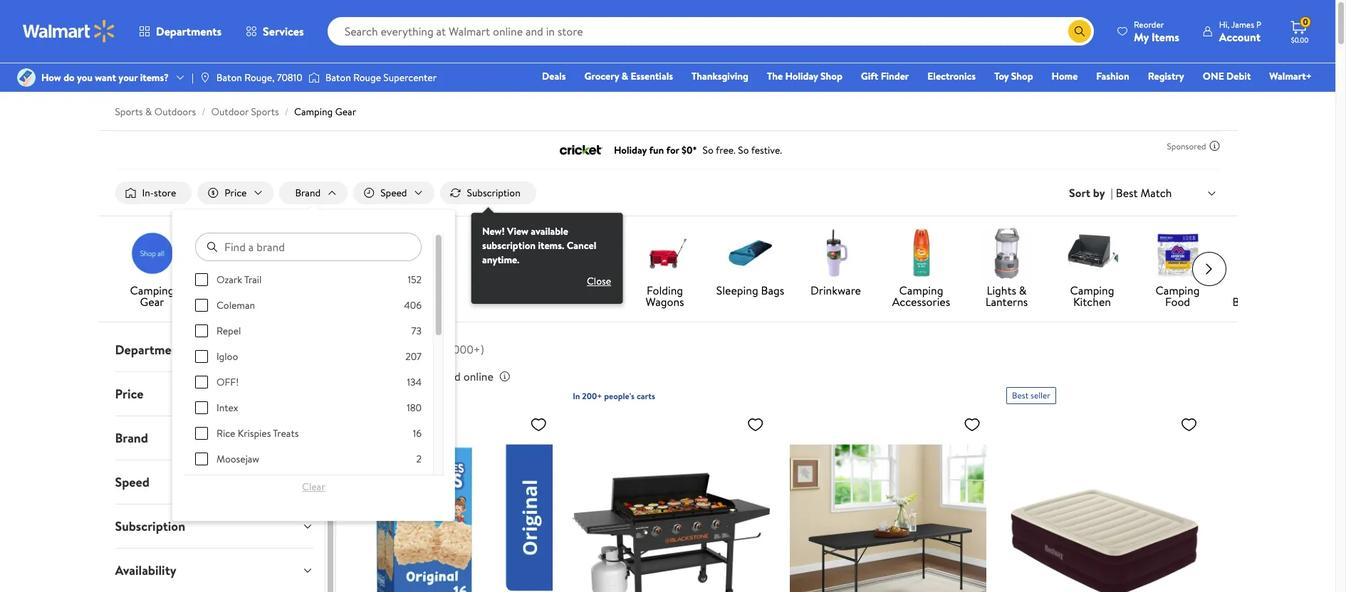Task type: vqa. For each thing, say whether or not it's contained in the screenshot.
Remove
no



Task type: locate. For each thing, give the bounding box(es) containing it.
0 horizontal spatial brand
[[115, 430, 148, 447]]

add to favorites list, bestway maroon 20" queen air mattress with built-in pump image
[[1180, 416, 1197, 434]]

camping food
[[1156, 283, 1200, 310]]

0 horizontal spatial speed
[[115, 474, 149, 491]]

best for best match
[[1116, 185, 1138, 201]]

trail
[[244, 273, 262, 287]]

the holiday shop link
[[761, 68, 849, 84]]

0 vertical spatial camping gear link
[[294, 105, 356, 119]]

folding wagons
[[646, 283, 684, 310]]

available
[[531, 224, 568, 239]]

online
[[463, 369, 493, 385]]

1 horizontal spatial subscription
[[467, 186, 520, 200]]

best right by
[[1116, 185, 1138, 201]]

departments
[[156, 24, 222, 39], [115, 341, 189, 359]]

406
[[404, 298, 421, 313]]

camping accessories image
[[896, 228, 947, 279]]

canopies image
[[554, 228, 605, 279]]

1 vertical spatial subscription
[[115, 518, 185, 536]]

0 horizontal spatial subscription
[[115, 518, 185, 536]]

& left outdoors
[[145, 105, 152, 119]]

gear down camping gear image
[[140, 294, 164, 310]]

1 vertical spatial brand button
[[104, 417, 325, 460]]

& for hiking
[[1276, 283, 1284, 298]]

1 horizontal spatial baton
[[325, 70, 351, 85]]

departments button
[[127, 14, 234, 48], [104, 328, 325, 372]]

2 / from the left
[[285, 105, 288, 119]]

subscription button
[[104, 505, 325, 548]]

drinkware image
[[810, 228, 861, 279]]

sleeping
[[716, 283, 758, 298]]

207
[[405, 350, 421, 364]]

2 vertical spatial gear
[[413, 339, 442, 358]]

reorder my items
[[1134, 18, 1179, 45]]

gear inside camping gear
[[140, 294, 164, 310]]

1 baton from the left
[[216, 70, 242, 85]]

None checkbox
[[195, 274, 208, 286], [195, 350, 208, 363], [195, 376, 208, 389], [195, 274, 208, 286], [195, 350, 208, 363], [195, 376, 208, 389]]

1 horizontal spatial sports
[[251, 105, 279, 119]]

1 vertical spatial gear
[[140, 294, 164, 310]]

departments inside tab
[[115, 341, 189, 359]]

 image
[[17, 68, 36, 87]]

0 horizontal spatial /
[[202, 105, 206, 119]]

1 horizontal spatial speed
[[380, 186, 407, 200]]

services button
[[234, 14, 316, 48]]

1 horizontal spatial best
[[1116, 185, 1138, 201]]

anytime.
[[482, 253, 520, 267]]

0 horizontal spatial shop
[[820, 69, 842, 83]]

lights
[[987, 283, 1016, 298]]

1 horizontal spatial brand
[[295, 186, 321, 200]]

speed button up camping chairs image
[[353, 182, 434, 204]]

1 horizontal spatial speed button
[[353, 182, 434, 204]]

baton left rouge
[[325, 70, 351, 85]]

0 horizontal spatial  image
[[199, 72, 211, 83]]

best match
[[1116, 185, 1172, 201]]

price button down igloo
[[104, 373, 325, 416]]

sort and filter section element
[[98, 170, 1237, 304]]

16
[[413, 427, 421, 441]]

essentials
[[631, 69, 673, 83]]

200+
[[582, 390, 602, 402]]

best left seller
[[1012, 390, 1029, 402]]

sports down "rouge,"
[[251, 105, 279, 119]]

0 $0.00
[[1291, 16, 1308, 45]]

sports & outdoors link
[[115, 105, 196, 119]]

0 horizontal spatial |
[[192, 70, 194, 85]]

& for lights
[[1019, 283, 1027, 298]]

1 sports from the left
[[115, 105, 143, 119]]

| right by
[[1111, 185, 1113, 201]]

sports
[[115, 105, 143, 119], [251, 105, 279, 119]]

1 horizontal spatial shop
[[1011, 69, 1033, 83]]

shop right holiday
[[820, 69, 842, 83]]

price button up tents image
[[198, 182, 274, 204]]

brand inside tab
[[115, 430, 148, 447]]

lights & lanterns image
[[981, 228, 1032, 279]]

grocery & essentials
[[584, 69, 673, 83]]

p
[[1256, 18, 1261, 30]]

best inside dropdown button
[[1116, 185, 1138, 201]]

 image up sports & outdoors / outdoor sports / camping gear at top
[[199, 72, 211, 83]]

(1000+)
[[445, 342, 484, 358]]

items?
[[140, 70, 169, 85]]

search icon image
[[1074, 26, 1085, 37]]

gift finder link
[[855, 68, 915, 84]]

gear for camping gear (1000+)
[[413, 339, 442, 358]]

in-store button
[[115, 182, 192, 204]]

bags
[[761, 283, 784, 298]]

0 horizontal spatial speed button
[[104, 461, 325, 504]]

baton
[[216, 70, 242, 85], [325, 70, 351, 85]]

1 vertical spatial |
[[1111, 185, 1113, 201]]

0 vertical spatial price
[[225, 186, 247, 200]]

walmart+ link
[[1263, 68, 1318, 84]]

None checkbox
[[195, 299, 208, 312], [195, 325, 208, 338], [195, 402, 208, 415], [195, 427, 208, 440], [195, 453, 208, 466], [195, 299, 208, 312], [195, 325, 208, 338], [195, 402, 208, 415], [195, 427, 208, 440], [195, 453, 208, 466]]

departments button up the items?
[[127, 14, 234, 48]]

do
[[63, 70, 75, 85]]

rice
[[216, 427, 235, 441]]

brand button
[[279, 182, 348, 204], [104, 417, 325, 460]]

intex
[[216, 401, 238, 415]]

your
[[118, 70, 138, 85]]

& right lights
[[1019, 283, 1027, 298]]

registry link
[[1141, 68, 1191, 84]]

baton for baton rouge supercenter
[[325, 70, 351, 85]]

1 horizontal spatial /
[[285, 105, 288, 119]]

0 vertical spatial gear
[[335, 105, 356, 119]]

 image
[[308, 71, 320, 85], [199, 72, 211, 83]]

0 vertical spatial speed
[[380, 186, 407, 200]]

camping for camping gear
[[130, 283, 174, 298]]

camping inside camping accessories
[[899, 283, 943, 298]]

group
[[195, 273, 421, 593]]

backpacking
[[1232, 294, 1294, 310]]

match
[[1141, 185, 1172, 201]]

& for sports
[[145, 105, 152, 119]]

2 vertical spatial price
[[115, 385, 143, 403]]

home
[[1052, 69, 1078, 83]]

by
[[1093, 185, 1105, 201]]

1 vertical spatial best
[[1012, 390, 1029, 402]]

2 horizontal spatial gear
[[413, 339, 442, 358]]

rouge,
[[244, 70, 275, 85]]

coolers image
[[468, 228, 520, 279]]

Walmart Site-Wide search field
[[327, 17, 1094, 46]]

departments down camping gear
[[115, 341, 189, 359]]

1 vertical spatial departments
[[115, 341, 189, 359]]

add to favorites list, mainstays 6 foot bi-fold plastic folding table, black image
[[964, 416, 981, 434]]

electronics
[[927, 69, 976, 83]]

1 horizontal spatial  image
[[308, 71, 320, 85]]

clear
[[302, 480, 325, 494]]

1 horizontal spatial |
[[1111, 185, 1113, 201]]

0 horizontal spatial sports
[[115, 105, 143, 119]]

best
[[1116, 185, 1138, 201], [1012, 390, 1029, 402]]

brand button up find a brand search box
[[279, 182, 348, 204]]

hiking
[[1242, 283, 1274, 298]]

baton rouge supercenter
[[325, 70, 437, 85]]

price button
[[198, 182, 274, 204], [104, 373, 325, 416]]

debit
[[1226, 69, 1251, 83]]

blackstone 4-burner 36" griddle cooking station with hard cover image
[[573, 410, 770, 593]]

departments up the items?
[[156, 24, 222, 39]]

people's
[[604, 390, 635, 402]]

/ left outdoor
[[202, 105, 206, 119]]

| right the items?
[[192, 70, 194, 85]]

camping
[[294, 105, 333, 119], [130, 283, 174, 298], [386, 283, 430, 298], [899, 283, 943, 298], [1070, 283, 1114, 298], [1156, 283, 1200, 298], [353, 339, 409, 358]]

/ down 70810
[[285, 105, 288, 119]]

0 vertical spatial departments button
[[127, 14, 234, 48]]

tents
[[225, 283, 250, 298]]

speed button down brand tab
[[104, 461, 325, 504]]

180
[[407, 401, 421, 415]]

0 horizontal spatial price
[[115, 385, 143, 403]]

sports down your
[[115, 105, 143, 119]]

brand inside "sort and filter section" element
[[295, 186, 321, 200]]

toy shop
[[994, 69, 1033, 83]]

0 vertical spatial speed button
[[353, 182, 434, 204]]

in-store
[[142, 186, 176, 200]]

subscription button
[[440, 182, 536, 204]]

best seller
[[1012, 390, 1050, 402]]

| inside "sort and filter section" element
[[1111, 185, 1113, 201]]

& inside the hiking & backpacking
[[1276, 283, 1284, 298]]

2 baton from the left
[[325, 70, 351, 85]]

camping food link
[[1141, 228, 1215, 311]]

subscription up availability
[[115, 518, 185, 536]]

departments button up off!
[[104, 328, 325, 372]]

baton for baton rouge, 70810
[[216, 70, 242, 85]]

shop right toy
[[1011, 69, 1033, 83]]

0 horizontal spatial best
[[1012, 390, 1029, 402]]

one
[[1203, 69, 1224, 83]]

group containing ozark trail
[[195, 273, 421, 593]]

0 horizontal spatial gear
[[140, 294, 164, 310]]

1 horizontal spatial price
[[225, 186, 247, 200]]

1 vertical spatial brand
[[115, 430, 148, 447]]

ozark trail
[[216, 273, 262, 287]]

canopies
[[557, 283, 602, 298]]

 image for baton rouge supercenter
[[308, 71, 320, 85]]

0 vertical spatial brand
[[295, 186, 321, 200]]

1 vertical spatial speed button
[[104, 461, 325, 504]]

 image right 70810
[[308, 71, 320, 85]]

rice krispies treats original chewy crispy marshmallow squares, wheat-free,  12.4 oz,  16 count image
[[356, 410, 553, 593]]

camping for camping accessories
[[899, 283, 943, 298]]

bestway maroon 20" queen air mattress with built-in pump image
[[1006, 410, 1203, 593]]

gear down rouge
[[335, 105, 356, 119]]

camping kitchen image
[[1066, 228, 1118, 279]]

sleeping bags image
[[725, 228, 776, 279]]

1 vertical spatial speed
[[115, 474, 149, 491]]

1 vertical spatial camping gear link
[[115, 228, 189, 311]]

next slide for chipmodulewithimages list image
[[1192, 252, 1226, 286]]

& right hiking at the right of page
[[1276, 283, 1284, 298]]

2 horizontal spatial price
[[353, 369, 378, 385]]

price
[[225, 186, 247, 200], [353, 369, 378, 385], [115, 385, 143, 403]]

camping for camping chairs
[[386, 283, 430, 298]]

brand button down intex
[[104, 417, 325, 460]]

lights & lanterns
[[985, 283, 1028, 310]]

baton left "rouge,"
[[216, 70, 242, 85]]

outdoors
[[154, 105, 196, 119]]

subscription up new!
[[467, 186, 520, 200]]

supercenter
[[383, 70, 437, 85]]

& inside lights & lanterns
[[1019, 283, 1027, 298]]

0 horizontal spatial baton
[[216, 70, 242, 85]]

0 vertical spatial subscription
[[467, 186, 520, 200]]

best for best seller
[[1012, 390, 1029, 402]]

igloo
[[216, 350, 238, 364]]

camping chairs image
[[383, 228, 434, 279]]

camping accessories link
[[884, 228, 958, 311]]

home link
[[1045, 68, 1084, 84]]

add to favorites list, rice krispies treats original chewy crispy marshmallow squares, wheat-free,  12.4 oz,  16 count image
[[530, 416, 547, 434]]

availability tab
[[104, 549, 325, 593]]

& right grocery
[[621, 69, 628, 83]]

1 vertical spatial departments button
[[104, 328, 325, 372]]

gear down 73 on the bottom left of the page
[[413, 339, 442, 358]]

1 / from the left
[[202, 105, 206, 119]]

1 horizontal spatial camping gear link
[[294, 105, 356, 119]]

deals
[[542, 69, 566, 83]]

hi,
[[1219, 18, 1229, 30]]

brand
[[295, 186, 321, 200], [115, 430, 148, 447]]

one debit link
[[1196, 68, 1257, 84]]

walmart image
[[23, 20, 115, 43]]

0 vertical spatial best
[[1116, 185, 1138, 201]]



Task type: describe. For each thing, give the bounding box(es) containing it.
treats
[[273, 427, 299, 441]]

off!
[[216, 375, 239, 390]]

2 sports from the left
[[251, 105, 279, 119]]

folding
[[647, 283, 683, 298]]

73
[[411, 324, 421, 338]]

krispies
[[238, 427, 271, 441]]

kitchen
[[1073, 294, 1111, 310]]

price when purchased online
[[353, 369, 493, 385]]

gift finder
[[861, 69, 909, 83]]

seller
[[1031, 390, 1050, 402]]

0 vertical spatial departments
[[156, 24, 222, 39]]

0
[[1303, 16, 1308, 28]]

1 vertical spatial price button
[[104, 373, 325, 416]]

0 horizontal spatial camping gear link
[[115, 228, 189, 311]]

lanterns
[[985, 294, 1028, 310]]

camping food image
[[1152, 228, 1203, 279]]

view
[[507, 224, 528, 239]]

food
[[1165, 294, 1190, 310]]

Find a brand search field
[[195, 233, 421, 261]]

price inside "sort and filter section" element
[[225, 186, 247, 200]]

departments tab
[[104, 328, 325, 372]]

subscription tab
[[104, 505, 325, 548]]

0 vertical spatial |
[[192, 70, 194, 85]]

camping for camping kitchen
[[1070, 283, 1114, 298]]

carts
[[637, 390, 655, 402]]

134
[[407, 375, 421, 390]]

 image for baton rouge, 70810
[[199, 72, 211, 83]]

camping chairs
[[386, 283, 430, 310]]

air mattress image
[[297, 228, 349, 279]]

fashion link
[[1090, 68, 1136, 84]]

gear for camping gear
[[140, 294, 164, 310]]

sports & outdoors / outdoor sports / camping gear
[[115, 105, 356, 119]]

clear button
[[195, 476, 432, 499]]

152
[[408, 273, 421, 287]]

folding wagons image
[[639, 228, 690, 279]]

my
[[1134, 29, 1149, 45]]

camping gear image
[[126, 228, 178, 279]]

brand for the topmost 'brand' dropdown button
[[295, 186, 321, 200]]

accessories
[[892, 294, 950, 310]]

add to favorites list, blackstone 4-burner 36" griddle cooking station with hard cover image
[[747, 416, 764, 434]]

brand for 'brand' dropdown button to the bottom
[[115, 430, 148, 447]]

in 200+ people's carts
[[573, 390, 655, 402]]

sort
[[1069, 185, 1090, 201]]

2 shop from the left
[[1011, 69, 1033, 83]]

sort by |
[[1069, 185, 1113, 201]]

coleman
[[216, 298, 255, 313]]

tents link
[[200, 228, 275, 299]]

Search search field
[[327, 17, 1094, 46]]

james
[[1231, 18, 1254, 30]]

availability button
[[104, 549, 325, 593]]

price inside price tab
[[115, 385, 143, 403]]

lights & lanterns link
[[970, 228, 1044, 311]]

reorder
[[1134, 18, 1164, 30]]

one debit
[[1203, 69, 1251, 83]]

electronics link
[[921, 68, 982, 84]]

store
[[154, 186, 176, 200]]

hiking & backpacking
[[1232, 283, 1294, 310]]

subscription inside dropdown button
[[115, 518, 185, 536]]

grocery & essentials link
[[578, 68, 679, 84]]

subscription inside button
[[467, 186, 520, 200]]

best match button
[[1113, 184, 1220, 202]]

price tab
[[104, 373, 325, 416]]

how do you want your items?
[[41, 70, 169, 85]]

in
[[573, 390, 580, 402]]

camping kitchen link
[[1055, 228, 1129, 311]]

sponsored
[[1167, 140, 1206, 152]]

holiday
[[785, 69, 818, 83]]

speed button inside "sort and filter section" element
[[353, 182, 434, 204]]

70810
[[277, 70, 302, 85]]

speed inside tab
[[115, 474, 149, 491]]

cancel
[[567, 239, 596, 253]]

grocery
[[584, 69, 619, 83]]

finder
[[881, 69, 909, 83]]

1 shop from the left
[[820, 69, 842, 83]]

& for grocery
[[621, 69, 628, 83]]

speed inside "sort and filter section" element
[[380, 186, 407, 200]]

camping for camping food
[[1156, 283, 1200, 298]]

items.
[[538, 239, 564, 253]]

gift
[[861, 69, 878, 83]]

coolers
[[475, 283, 513, 298]]

purchased
[[410, 369, 461, 385]]

2
[[416, 452, 421, 467]]

camping gear (1000+)
[[353, 339, 484, 358]]

moosejaw
[[216, 452, 259, 467]]

toy shop link
[[988, 68, 1039, 84]]

hi, james p account
[[1219, 18, 1261, 45]]

camping for camping gear (1000+)
[[353, 339, 409, 358]]

1 horizontal spatial gear
[[335, 105, 356, 119]]

coolers link
[[457, 228, 531, 299]]

drinkware link
[[799, 228, 873, 299]]

sleeping bags
[[716, 283, 784, 298]]

folding wagons link
[[628, 228, 702, 311]]

0 vertical spatial price button
[[198, 182, 274, 204]]

tents image
[[212, 228, 263, 279]]

in-
[[142, 186, 154, 200]]

you
[[77, 70, 93, 85]]

ad disclaimer and feedback for skylinedisplayad image
[[1209, 140, 1220, 152]]

services
[[263, 24, 304, 39]]

legal information image
[[499, 371, 511, 383]]

1 vertical spatial price
[[353, 369, 378, 385]]

toy
[[994, 69, 1009, 83]]

rice krispies treats
[[216, 427, 299, 441]]

speed tab
[[104, 461, 325, 504]]

0 vertical spatial brand button
[[279, 182, 348, 204]]

want
[[95, 70, 116, 85]]

camping gear
[[130, 283, 174, 310]]

camping kitchen
[[1070, 283, 1114, 310]]

new! view available subscription items. cancel anytime. close
[[482, 224, 611, 288]]

subscription
[[482, 239, 536, 253]]

wagons
[[646, 294, 684, 310]]

rouge
[[353, 70, 381, 85]]

brand tab
[[104, 417, 325, 460]]

mainstays 6 foot bi-fold plastic folding table, black image
[[790, 410, 986, 593]]

close button
[[575, 270, 623, 293]]

the
[[767, 69, 783, 83]]



